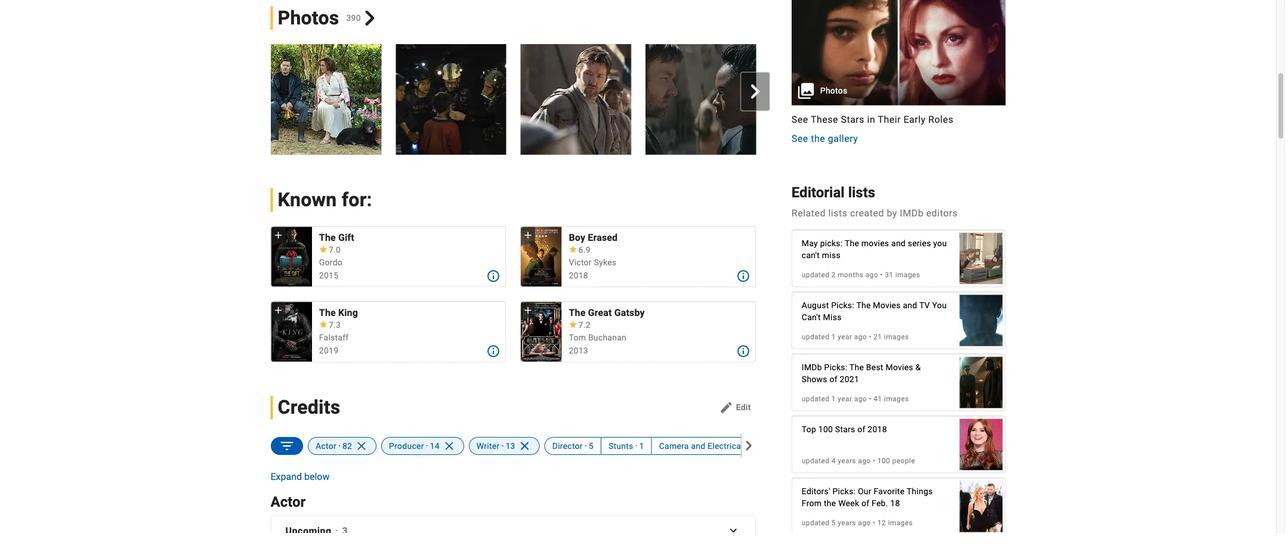 Task type: vqa. For each thing, say whether or not it's contained in the screenshot.


Task type: locate. For each thing, give the bounding box(es) containing it.
0 vertical spatial stars
[[841, 114, 865, 126]]

known
[[278, 189, 337, 212]]

1 horizontal spatial lists
[[848, 184, 875, 201]]

credits
[[278, 397, 340, 419]]

4 updated from the top
[[802, 457, 830, 465]]

1 horizontal spatial actor
[[315, 441, 336, 451]]

photos inside photos "link"
[[820, 86, 848, 96]]

2018 down 41
[[868, 425, 887, 435]]

of
[[830, 375, 838, 385], [858, 425, 866, 435], [862, 499, 870, 509]]

group containing see these stars in their early roles
[[792, 0, 1006, 146]]

tv
[[919, 301, 930, 311]]

and inside may picks: the movies and series you can't miss
[[891, 239, 906, 249]]

2 vertical spatial picks:
[[833, 487, 856, 497]]

1 horizontal spatial clear image
[[515, 438, 532, 455]]

woody harrelson and justin theroux in please destroy this, huh? (2023) image
[[960, 227, 1003, 291]]

more image up edit on the right bottom
[[736, 345, 751, 359]]

2 more image from the left
[[736, 269, 751, 284]]

actor for actor
[[271, 494, 306, 511]]

clear image
[[439, 438, 456, 455], [515, 438, 532, 455]]

5
[[589, 441, 593, 451], [832, 519, 836, 527]]

0 vertical spatial 100
[[819, 425, 833, 435]]

0 vertical spatial 2018
[[569, 271, 588, 281]]

stars inside group
[[841, 114, 865, 126]]

images right 21
[[884, 333, 909, 341]]

actor
[[315, 441, 336, 451], [271, 494, 306, 511]]

see left these
[[792, 114, 808, 126]]

and left tv
[[903, 301, 917, 311]]

1 horizontal spatial 100
[[878, 457, 890, 465]]

0 horizontal spatial photos
[[278, 7, 339, 29]]

the up 7.3
[[319, 308, 336, 319]]

camera and electrical department button
[[652, 437, 809, 455]]

victor sykes
[[569, 258, 617, 268]]

0 vertical spatial actor
[[315, 441, 336, 451]]

the down these
[[811, 133, 825, 145]]

2 clear image from the left
[[515, 438, 532, 455]]

the inside editors' picks: our favorite things from the week of feb. 18
[[824, 499, 836, 509]]

star inline image for boy
[[569, 246, 577, 253]]

add image down joel edgerton in the gift (2015) 'image'
[[272, 305, 284, 317]]

1 vertical spatial see
[[792, 133, 808, 145]]

1 vertical spatial picks:
[[824, 363, 848, 373]]

clear image
[[352, 438, 369, 455]]

2 add image from the left
[[522, 305, 534, 317]]

2
[[832, 271, 836, 279]]

0 vertical spatial imdb
[[900, 208, 924, 219]]

updated down shows
[[802, 395, 830, 403]]

movies
[[873, 301, 901, 311], [886, 363, 913, 373]]

0 vertical spatial lists
[[848, 184, 875, 201]]

1 horizontal spatial star inline image
[[569, 246, 577, 253]]

imdb up shows
[[802, 363, 822, 373]]

0 vertical spatial 1
[[832, 333, 836, 341]]

0 vertical spatial picks:
[[831, 301, 854, 311]]

tom sturridge in sleep of the just (2022) image
[[960, 289, 1003, 353]]

movies down 31
[[873, 301, 901, 311]]

star inline image
[[569, 246, 577, 253], [319, 322, 327, 328]]

add image
[[272, 305, 284, 317], [522, 305, 534, 317]]

1 horizontal spatial star inline image
[[569, 322, 577, 328]]

picks: up week
[[833, 487, 856, 497]]

1 more image from the left
[[486, 269, 501, 284]]

0 vertical spatial year
[[838, 333, 852, 341]]

and right camera on the bottom right of the page
[[691, 441, 705, 451]]

ago
[[866, 271, 878, 279], [854, 333, 867, 341], [854, 395, 867, 403], [858, 457, 871, 465], [858, 519, 871, 527]]

lists up the created
[[848, 184, 875, 201]]

updated left 4
[[802, 457, 830, 465]]

months
[[838, 271, 864, 279]]

movies left &
[[886, 363, 913, 373]]

0 vertical spatial movies
[[873, 301, 901, 311]]

6.9
[[579, 245, 591, 255]]

created
[[850, 208, 884, 219]]

the down updated 2 months ago • 31 images
[[856, 301, 871, 311]]

• left 31
[[880, 271, 883, 279]]

below
[[304, 472, 330, 483]]

sykes
[[594, 258, 617, 268]]

photos left 390 on the top
[[278, 7, 339, 29]]

expand
[[271, 472, 302, 483]]

1 vertical spatial stars
[[835, 425, 855, 435]]

1 vertical spatial 5
[[832, 519, 836, 527]]

5 down editors' picks: our favorite things from the week of feb. 18
[[832, 519, 836, 527]]

0 horizontal spatial more image
[[486, 269, 501, 284]]

2 more image from the left
[[736, 345, 751, 359]]

august picks: the movies and tv you can't miss
[[802, 301, 947, 323]]

0 vertical spatial see
[[792, 114, 808, 126]]

add image down known
[[272, 230, 284, 242]]

star inline image left 7.3
[[319, 322, 327, 328]]

imdb picks: the best movies & shows of 2021
[[802, 363, 921, 385]]

and left the series
[[891, 239, 906, 249]]

• for movies
[[880, 271, 883, 279]]

you
[[932, 301, 947, 311]]

0 vertical spatial and
[[891, 239, 906, 249]]

2 vertical spatial of
[[862, 499, 870, 509]]

see left gallery
[[792, 133, 808, 145]]

0 horizontal spatial add image
[[272, 230, 284, 242]]

people
[[892, 457, 915, 465]]

1 add image from the left
[[272, 230, 284, 242]]

2 vertical spatial and
[[691, 441, 705, 451]]

the right from
[[824, 499, 836, 509]]

the inside 'the gift' "button"
[[319, 232, 336, 244]]

actor down expand at the bottom of page
[[271, 494, 306, 511]]

1 clear image from the left
[[439, 438, 456, 455]]

1 horizontal spatial more image
[[736, 345, 751, 359]]

2018
[[569, 271, 588, 281], [868, 425, 887, 435]]

1 horizontal spatial add image
[[522, 305, 534, 317]]

top
[[802, 425, 816, 435]]

the right picks:
[[845, 239, 859, 249]]

editorial lists
[[792, 184, 875, 201]]

picks: up 2021
[[824, 363, 848, 373]]

star inline image left "7.2"
[[569, 322, 577, 328]]

movies inside imdb picks: the best movies & shows of 2021
[[886, 363, 913, 373]]

add image down russell crowe, nicole kidman, and lucas hedges in boy erased (2018) image
[[522, 305, 534, 317]]

1 year from the top
[[838, 333, 852, 341]]

1 add image from the left
[[272, 305, 284, 317]]

our
[[858, 487, 872, 497]]

updated for top 100 stars of 2018
[[802, 457, 830, 465]]

see the gallery
[[792, 133, 858, 145]]

add image for boy erased
[[522, 230, 534, 242]]

more image for the great gatsby
[[736, 345, 751, 359]]

years
[[838, 457, 856, 465], [838, 519, 856, 527]]

in
[[867, 114, 875, 126]]

0 horizontal spatial star inline image
[[319, 246, 327, 253]]

0 horizontal spatial clear image
[[439, 438, 456, 455]]

chevron right inline image
[[362, 11, 377, 26], [748, 85, 762, 99], [744, 442, 754, 451]]

more image left leonardo dicaprio, tobey maguire, joel edgerton, isla fisher, carey mulligan, and elizabeth debicki in the great gatsby (2013) image at the bottom left of page
[[486, 345, 501, 359]]

gordo
[[319, 258, 343, 268]]

of down our in the right of the page
[[862, 499, 870, 509]]

stars left 'in'
[[841, 114, 865, 126]]

things
[[907, 487, 933, 497]]

imdb right 'by'
[[900, 208, 924, 219]]

of left 2021
[[830, 375, 838, 385]]

1 down miss
[[832, 333, 836, 341]]

stars for of
[[835, 425, 855, 435]]

the up "7.2"
[[569, 308, 586, 319]]

see inside button
[[792, 133, 808, 145]]

0 vertical spatial star inline image
[[569, 246, 577, 253]]

• left 41
[[869, 395, 872, 403]]

• left 21
[[869, 333, 872, 341]]

expand below button
[[271, 470, 330, 485]]

images right 41
[[884, 395, 909, 403]]

clear image right writer
[[515, 438, 532, 455]]

0 horizontal spatial star inline image
[[319, 322, 327, 328]]

2019
[[319, 347, 338, 356]]

1 horizontal spatial more image
[[736, 269, 751, 284]]

0 vertical spatial the
[[811, 133, 825, 145]]

stars
[[841, 114, 865, 126], [835, 425, 855, 435]]

1 vertical spatial imdb
[[802, 363, 822, 373]]

ago right 4
[[858, 457, 871, 465]]

1 horizontal spatial imdb
[[900, 208, 924, 219]]

1 vertical spatial star inline image
[[569, 322, 577, 328]]

1 horizontal spatial 5
[[832, 519, 836, 527]]

0 vertical spatial years
[[838, 457, 856, 465]]

0 horizontal spatial imdb
[[802, 363, 822, 373]]

lists
[[848, 184, 875, 201], [828, 208, 848, 219]]

1 more image from the left
[[486, 345, 501, 359]]

2 add image from the left
[[522, 230, 534, 242]]

years right 4
[[838, 457, 856, 465]]

updated down can't on the bottom right of page
[[802, 333, 830, 341]]

1 vertical spatial actor
[[271, 494, 306, 511]]

joel edgerton in the gift (2015) image
[[271, 227, 312, 287]]

0 horizontal spatial add image
[[272, 305, 284, 317]]

updated for august picks: the movies and tv you can't miss
[[802, 333, 830, 341]]

• left 12
[[873, 519, 876, 527]]

group
[[792, 0, 1006, 146], [256, 45, 881, 155], [271, 227, 312, 287], [521, 227, 562, 287], [271, 302, 312, 363], [521, 302, 562, 363]]

1 vertical spatial 1
[[832, 395, 836, 403]]

picks:
[[831, 301, 854, 311], [824, 363, 848, 373], [833, 487, 856, 497]]

timothée chalamet in the king (2019) image
[[271, 302, 312, 363]]

related
[[792, 208, 826, 219]]

the king button
[[319, 307, 498, 319]]

2 updated from the top
[[802, 333, 830, 341]]

1
[[832, 333, 836, 341], [832, 395, 836, 403], [639, 441, 644, 451]]

see these stars in their early roles
[[792, 114, 954, 126]]

100
[[819, 425, 833, 435], [878, 457, 890, 465]]

year for 2021
[[838, 395, 852, 403]]

photos up these
[[820, 86, 848, 96]]

1 see from the top
[[792, 114, 808, 126]]

top 100 stars of 2018
[[802, 425, 887, 435]]

2 vertical spatial chevron right inline image
[[744, 442, 754, 451]]

0 horizontal spatial lists
[[828, 208, 848, 219]]

add image
[[272, 230, 284, 242], [522, 230, 534, 242]]

actor left "82"
[[315, 441, 336, 451]]

0 horizontal spatial 100
[[819, 425, 833, 435]]

1 vertical spatial and
[[903, 301, 917, 311]]

ago left 41
[[854, 395, 867, 403]]

of up updated 4 years ago • 100 people
[[858, 425, 866, 435]]

1 vertical spatial 100
[[878, 457, 890, 465]]

group for boy erased
[[521, 227, 562, 287]]

2018 down victor
[[569, 271, 588, 281]]

images
[[895, 271, 920, 279], [884, 333, 909, 341], [884, 395, 909, 403], [888, 519, 913, 527]]

group for the great gatsby
[[521, 302, 562, 363]]

0 horizontal spatial 2018
[[569, 271, 588, 281]]

ago left 12
[[858, 519, 871, 527]]

early
[[904, 114, 926, 126]]

the
[[811, 133, 825, 145], [824, 499, 836, 509]]

picks: up miss
[[831, 301, 854, 311]]

more image
[[486, 269, 501, 284], [736, 269, 751, 284]]

1 years from the top
[[838, 457, 856, 465]]

shows
[[802, 375, 827, 385]]

1 vertical spatial year
[[838, 395, 852, 403]]

imdb inside imdb picks: the best movies & shows of 2021
[[802, 363, 822, 373]]

stars down updated 1 year ago • 41 images
[[835, 425, 855, 435]]

the up 7.0
[[319, 232, 336, 244]]

ago for of
[[858, 519, 871, 527]]

2 years from the top
[[838, 519, 856, 527]]

5 updated from the top
[[802, 519, 830, 527]]

ago left 31
[[866, 271, 878, 279]]

imdb
[[900, 208, 924, 219], [802, 363, 822, 373]]

1 updated from the top
[[802, 271, 830, 279]]

of inside imdb picks: the best movies & shows of 2021
[[830, 375, 838, 385]]

and inside august picks: the movies and tv you can't miss
[[903, 301, 917, 311]]

1 vertical spatial star inline image
[[319, 322, 327, 328]]

1 vertical spatial photos
[[820, 86, 848, 96]]

edit
[[736, 403, 751, 413]]

year down 2021
[[838, 395, 852, 403]]

0 horizontal spatial actor
[[271, 494, 306, 511]]

2013
[[569, 347, 588, 356]]

updated down from
[[802, 519, 830, 527]]

the
[[319, 232, 336, 244], [845, 239, 859, 249], [856, 301, 871, 311], [319, 308, 336, 319], [569, 308, 586, 319], [850, 363, 864, 373]]

5 right director on the left of the page
[[589, 441, 593, 451]]

expand below
[[271, 472, 330, 483]]

1 up top 100 stars of 2018 at bottom
[[832, 395, 836, 403]]

1 vertical spatial years
[[838, 519, 856, 527]]

known for:
[[278, 189, 372, 212]]

the up 2021
[[850, 363, 864, 373]]

0 horizontal spatial more image
[[486, 345, 501, 359]]

3 updated from the top
[[802, 395, 830, 403]]

lists down editorial lists
[[828, 208, 848, 219]]

images right 31
[[895, 271, 920, 279]]

picks: for of
[[833, 487, 856, 497]]

0 vertical spatial of
[[830, 375, 838, 385]]

star inline image left 7.0
[[319, 246, 327, 253]]

and for tv
[[903, 301, 917, 311]]

electrical
[[707, 441, 743, 451]]

picks: inside editors' picks: our favorite things from the week of feb. 18
[[833, 487, 856, 497]]

1 horizontal spatial photos
[[820, 86, 848, 96]]

1 vertical spatial lists
[[828, 208, 848, 219]]

add image for the gift
[[272, 230, 284, 242]]

2 see from the top
[[792, 133, 808, 145]]

1 vertical spatial movies
[[886, 363, 913, 373]]

2 year from the top
[[838, 395, 852, 403]]

add image for the king
[[272, 305, 284, 317]]

more image for the king
[[486, 345, 501, 359]]

picks: inside august picks: the movies and tv you can't miss
[[831, 301, 854, 311]]

1 right stunts
[[639, 441, 644, 451]]

more image
[[486, 345, 501, 359], [736, 345, 751, 359]]

favorite
[[874, 487, 905, 497]]

7.0
[[329, 245, 341, 255]]

jeremy irons, joel edgerton, matthias schoenaerts, francis lawrence, and jennifer lawrence at an event for red sparrow (2018) image
[[960, 475, 1003, 533]]

100 left "people"
[[878, 457, 890, 465]]

and
[[891, 239, 906, 249], [903, 301, 917, 311], [691, 441, 705, 451]]

• left "people"
[[873, 457, 876, 465]]

0 vertical spatial 5
[[589, 441, 593, 451]]

images right 12
[[888, 519, 913, 527]]

add image left boy
[[522, 230, 534, 242]]

picks: inside imdb picks: the best movies & shows of 2021
[[824, 363, 848, 373]]

41
[[874, 395, 882, 403]]

1 vertical spatial 2018
[[868, 425, 887, 435]]

erased
[[588, 232, 618, 244]]

100 right top
[[819, 425, 833, 435]]

0 vertical spatial star inline image
[[319, 246, 327, 253]]

updated left 2
[[802, 271, 830, 279]]

star inline image
[[319, 246, 327, 253], [569, 322, 577, 328]]

picks:
[[820, 239, 843, 249]]

1 horizontal spatial add image
[[522, 230, 534, 242]]

updated 4 years ago • 100 people
[[802, 457, 915, 465]]

1 vertical spatial chevron right inline image
[[748, 85, 762, 99]]

0 horizontal spatial 5
[[589, 441, 593, 451]]

star inline image left 6.9
[[569, 246, 577, 253]]

years down week
[[838, 519, 856, 527]]

the inside imdb picks: the best movies & shows of 2021
[[850, 363, 864, 373]]

clear image left writer
[[439, 438, 456, 455]]

ago left 21
[[854, 333, 867, 341]]

12
[[878, 519, 886, 527]]

victor
[[569, 258, 592, 268]]

1 vertical spatial the
[[824, 499, 836, 509]]

the king
[[319, 308, 358, 319]]

joel edgerton in part i (2022) image
[[520, 45, 631, 155]]

year down miss
[[838, 333, 852, 341]]



Task type: describe. For each thing, give the bounding box(es) containing it.
the great gatsby button
[[569, 307, 748, 319]]

editors
[[926, 208, 958, 219]]

gatsby
[[614, 308, 645, 319]]

actor for actor 82
[[315, 441, 336, 451]]

star inline image for the great gatsby
[[569, 322, 577, 328]]

year for miss
[[838, 333, 852, 341]]

and for series
[[891, 239, 906, 249]]

5 for director
[[589, 441, 593, 451]]

the inside button
[[811, 133, 825, 145]]

clear image for 13
[[515, 438, 532, 455]]

leonardo dicaprio, tobey maguire, joel edgerton, isla fisher, carey mulligan, and elizabeth debicki in the great gatsby (2013) image
[[521, 302, 562, 363]]

director 5
[[552, 441, 593, 451]]

images for movies
[[895, 271, 920, 279]]

the great gatsby
[[569, 308, 645, 319]]

editors'
[[802, 487, 830, 497]]

the gift
[[319, 232, 354, 244]]

&
[[916, 363, 921, 373]]

boy erased button
[[569, 232, 748, 244]]

ago for miss
[[866, 271, 878, 279]]

actor 82
[[315, 441, 352, 451]]

joel edgerton and moses ingram in part i (2022) image
[[645, 45, 756, 155]]

sort by image
[[278, 438, 295, 455]]

13
[[505, 441, 515, 451]]

ago for 2021
[[854, 395, 867, 403]]

• for best
[[869, 395, 872, 403]]

king
[[338, 308, 358, 319]]

7.3
[[329, 321, 341, 330]]

and inside button
[[691, 441, 705, 451]]

7.2
[[579, 321, 591, 330]]

buchanan
[[588, 333, 627, 343]]

2015
[[319, 271, 338, 281]]

camera
[[659, 441, 689, 451]]

more image for the gift
[[486, 269, 501, 284]]

updated 1 year ago • 41 images
[[802, 395, 909, 403]]

clear image for 14
[[439, 438, 456, 455]]

director
[[552, 441, 583, 451]]

years for our
[[838, 519, 856, 527]]

• for of
[[873, 457, 876, 465]]

you
[[933, 239, 947, 249]]

ago for miss
[[854, 333, 867, 341]]

see for see the gallery
[[792, 133, 808, 145]]

updated 1 year ago • 21 images
[[802, 333, 909, 341]]

boy erased
[[569, 232, 618, 244]]

editors' picks: our favorite things from the week of feb. 18
[[802, 487, 933, 509]]

1 horizontal spatial 2018
[[868, 425, 887, 435]]

updated 5 years ago • 12 images
[[802, 519, 913, 527]]

tom
[[569, 333, 586, 343]]

roles
[[928, 114, 954, 126]]

updated for may picks: the movies and series you can't miss
[[802, 271, 830, 279]]

2 vertical spatial 1
[[639, 441, 644, 451]]

related lists created by imdb editors
[[792, 208, 958, 219]]

years for stars
[[838, 457, 856, 465]]

august
[[802, 301, 829, 311]]

the inside august picks: the movies and tv you can't miss
[[856, 301, 871, 311]]

updated for editors' picks: our favorite things from the week of feb. 18
[[802, 519, 830, 527]]

keanu reeves, jessica henwick, and yahya abdul-mateen ii in the matrix resurrections (2021) image
[[960, 351, 1003, 415]]

can't
[[802, 313, 821, 323]]

1 for miss
[[832, 333, 836, 341]]

star inline image for the gift
[[319, 246, 327, 253]]

photos group
[[792, 0, 1006, 106]]

see for see these stars in their early roles
[[792, 114, 808, 126]]

for:
[[342, 189, 372, 212]]

may
[[802, 239, 818, 249]]

the inside the king button
[[319, 308, 336, 319]]

the inside may picks: the movies and series you can't miss
[[845, 239, 859, 249]]

add image for the great gatsby
[[522, 305, 534, 317]]

week
[[838, 499, 859, 509]]

producer
[[389, 441, 424, 451]]

0 vertical spatial chevron right inline image
[[362, 11, 377, 26]]

images for movies
[[884, 333, 909, 341]]

gift
[[338, 232, 354, 244]]

82
[[342, 441, 352, 451]]

sigourney weaver and joel edgerton in master gardener (2022) image
[[271, 45, 381, 155]]

can't
[[802, 251, 820, 261]]

stunts 1
[[608, 441, 644, 451]]

see the gallery button
[[792, 132, 858, 146]]

their
[[878, 114, 901, 126]]

series
[[908, 239, 931, 249]]

production art image
[[792, 0, 1006, 106]]

more image for boy erased
[[736, 269, 751, 284]]

falstaff
[[319, 333, 349, 343]]

star inline image for the
[[319, 322, 327, 328]]

group for the king
[[271, 302, 312, 363]]

edit button
[[715, 399, 756, 418]]

boy
[[569, 232, 585, 244]]

4
[[832, 457, 836, 465]]

photos link
[[792, 0, 1006, 106]]

updated 2 months ago • 31 images
[[802, 271, 920, 279]]

of inside editors' picks: our favorite things from the week of feb. 18
[[862, 499, 870, 509]]

viggo mortensen, joel edgerton, colin farrell, thira chutikul, and popetorn soonthornyanakij in thirteen lives (2022) image
[[395, 45, 506, 155]]

writer
[[476, 441, 499, 451]]

movies inside august picks: the movies and tv you can't miss
[[873, 301, 901, 311]]

tom buchanan
[[569, 333, 627, 343]]

390
[[346, 13, 361, 23]]

by
[[887, 208, 897, 219]]

best
[[866, 363, 883, 373]]

the inside the great gatsby button
[[569, 308, 586, 319]]

0 vertical spatial photos
[[278, 7, 339, 29]]

14
[[430, 441, 439, 451]]

1 for 2021
[[832, 395, 836, 403]]

31
[[885, 271, 893, 279]]

feb.
[[872, 499, 888, 509]]

updated for imdb picks: the best movies & shows of 2021
[[802, 395, 830, 403]]

karen gillan image
[[960, 413, 1003, 477]]

producer 14
[[389, 441, 439, 451]]

these
[[811, 114, 838, 126]]

picks: for 2021
[[824, 363, 848, 373]]

lists for editorial
[[848, 184, 875, 201]]

the gift button
[[319, 232, 498, 244]]

2021
[[840, 375, 859, 385]]

lists for related
[[828, 208, 848, 219]]

movies
[[862, 239, 889, 249]]

department
[[745, 441, 791, 451]]

edit image
[[719, 401, 734, 415]]

stars for in
[[841, 114, 865, 126]]

miss
[[823, 313, 842, 323]]

writer 13
[[476, 441, 515, 451]]

russell crowe, nicole kidman, and lucas hedges in boy erased (2018) image
[[521, 227, 562, 287]]

editorial
[[792, 184, 845, 201]]

may picks: the movies and series you can't miss
[[802, 239, 947, 261]]

see these stars in their early roles link
[[792, 113, 1006, 127]]

picks: for miss
[[831, 301, 854, 311]]

group for the gift
[[271, 227, 312, 287]]

• for movies
[[869, 333, 872, 341]]

18
[[890, 499, 900, 509]]

chevron right image
[[726, 524, 741, 533]]

1 vertical spatial of
[[858, 425, 866, 435]]

• for favorite
[[873, 519, 876, 527]]

5 for updated
[[832, 519, 836, 527]]

ewan mcgregor and joel edgerton in part i (2022) image
[[770, 45, 881, 155]]

images for best
[[884, 395, 909, 403]]

images for favorite
[[888, 519, 913, 527]]

from
[[802, 499, 822, 509]]

camera and electrical department
[[659, 441, 791, 451]]



